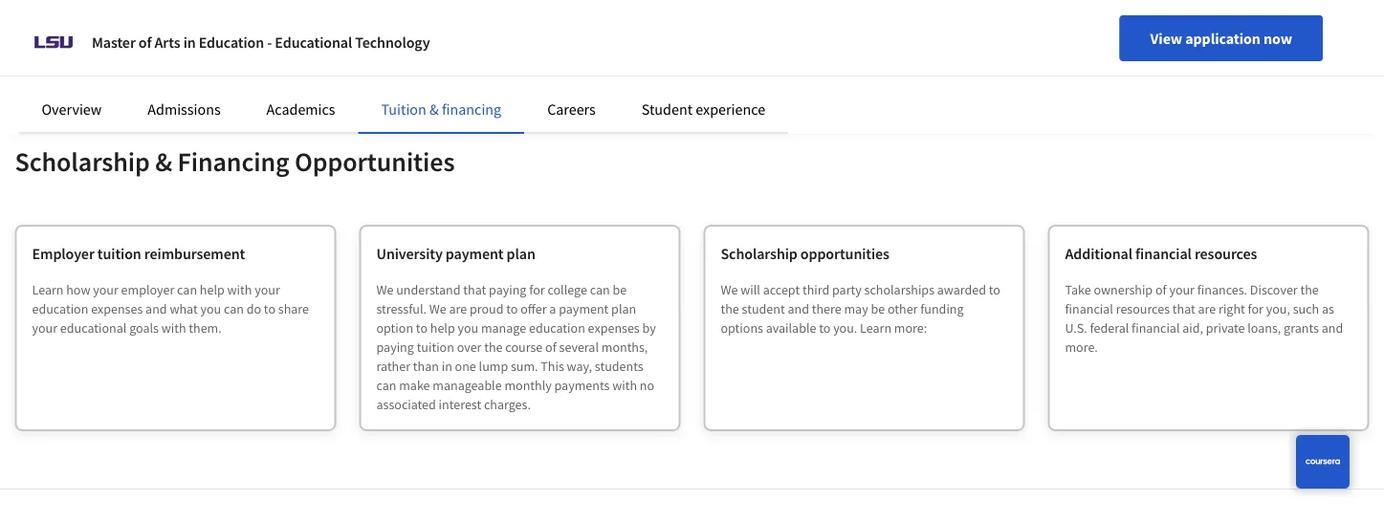 Task type: vqa. For each thing, say whether or not it's contained in the screenshot.


Task type: locate. For each thing, give the bounding box(es) containing it.
and inside learn how your employer can help with your education expenses and what you can do to share your educational goals with them.
[[145, 300, 167, 318]]

that up the aid,
[[1173, 300, 1196, 318]]

1 vertical spatial payment
[[559, 300, 609, 318]]

0 horizontal spatial &
[[155, 145, 172, 178]]

and inside we will accept third party scholarships awarded to the student and there may be other funding options available to you. learn more:
[[788, 300, 809, 318]]

a
[[549, 300, 556, 318]]

be right college
[[613, 281, 627, 298]]

right
[[1219, 300, 1245, 318]]

0 vertical spatial payment
[[446, 244, 504, 263]]

we left will
[[721, 281, 738, 298]]

tuition up employer
[[97, 244, 141, 263]]

& down "admissions"
[[155, 145, 172, 178]]

help inside learn how your employer can help with your education expenses and what you can do to share your educational goals with them.
[[200, 281, 225, 298]]

overview
[[42, 99, 102, 119]]

will
[[741, 281, 760, 298]]

payment down college
[[559, 300, 609, 318]]

university
[[376, 244, 443, 263]]

1 horizontal spatial be
[[871, 300, 885, 318]]

you
[[200, 300, 221, 318], [458, 320, 478, 337]]

your left "educational"
[[32, 320, 57, 337]]

the up such
[[1300, 281, 1319, 298]]

1 vertical spatial the
[[721, 300, 739, 318]]

0 vertical spatial the
[[1300, 281, 1319, 298]]

financial up ownership
[[1136, 244, 1192, 263]]

do
[[246, 300, 261, 318]]

expenses
[[91, 300, 143, 318], [588, 320, 640, 337]]

help down understand
[[430, 320, 455, 337]]

in left one
[[442, 358, 452, 375]]

1 vertical spatial learn
[[860, 320, 892, 337]]

1 vertical spatial of
[[1156, 281, 1167, 298]]

1 horizontal spatial with
[[227, 281, 252, 298]]

0 horizontal spatial help
[[200, 281, 225, 298]]

tuition
[[97, 244, 141, 263], [417, 339, 454, 356]]

the up lump
[[484, 339, 503, 356]]

1 vertical spatial you
[[458, 320, 478, 337]]

you up them.
[[200, 300, 221, 318]]

paying up proud on the bottom
[[489, 281, 527, 298]]

are
[[449, 300, 467, 318], [1198, 300, 1216, 318]]

education inside learn how your employer can help with your education expenses and what you can do to share your educational goals with them.
[[32, 300, 88, 318]]

are for payment
[[449, 300, 467, 318]]

student
[[642, 99, 693, 119]]

payment
[[446, 244, 504, 263], [559, 300, 609, 318]]

be inside we will accept third party scholarships awarded to the student and there may be other funding options available to you. learn more:
[[871, 300, 885, 318]]

for up offer
[[529, 281, 545, 298]]

help
[[200, 281, 225, 298], [430, 320, 455, 337]]

0 horizontal spatial learn
[[32, 281, 64, 298]]

you inside learn how your employer can help with your education expenses and what you can do to share your educational goals with them.
[[200, 300, 221, 318]]

we inside we will accept third party scholarships awarded to the student and there may be other funding options available to you. learn more:
[[721, 281, 738, 298]]

are up the aid,
[[1198, 300, 1216, 318]]

0 vertical spatial you
[[200, 300, 221, 318]]

education
[[32, 300, 88, 318], [529, 320, 585, 337]]

1 horizontal spatial you
[[458, 320, 478, 337]]

0 vertical spatial in
[[183, 33, 196, 52]]

manageable
[[433, 377, 502, 394]]

expenses inside we understand that paying for college can be stressful. we are proud to offer a payment plan option to help you manage education expenses by paying tuition over the course of several months, rather than in one lump sum. this way, students can make manageable monthly payments with no associated interest charges.
[[588, 320, 640, 337]]

0 vertical spatial learn
[[32, 281, 64, 298]]

with down what
[[161, 320, 186, 337]]

0 vertical spatial plan
[[507, 244, 535, 263]]

1 vertical spatial help
[[430, 320, 455, 337]]

0 horizontal spatial in
[[183, 33, 196, 52]]

financial
[[1136, 244, 1192, 263], [1065, 300, 1113, 318], [1132, 320, 1180, 337]]

there
[[812, 300, 841, 318]]

the up the options
[[721, 300, 739, 318]]

louisiana state university logo image
[[31, 19, 77, 65]]

1 horizontal spatial are
[[1198, 300, 1216, 318]]

opportunities
[[295, 145, 455, 178]]

0 horizontal spatial the
[[484, 339, 503, 356]]

that up proud on the bottom
[[463, 281, 486, 298]]

finances.
[[1197, 281, 1247, 298]]

offer
[[521, 300, 547, 318]]

1 horizontal spatial of
[[545, 339, 556, 356]]

tuition
[[381, 99, 426, 119]]

as
[[1322, 300, 1334, 318]]

0 vertical spatial of
[[139, 33, 152, 52]]

expenses up "months,"
[[588, 320, 640, 337]]

funding
[[920, 300, 964, 318]]

0 horizontal spatial that
[[463, 281, 486, 298]]

admissions link
[[148, 99, 221, 119]]

0 horizontal spatial and
[[145, 300, 167, 318]]

0 horizontal spatial you
[[200, 300, 221, 318]]

2 vertical spatial the
[[484, 339, 503, 356]]

1 vertical spatial for
[[1248, 300, 1264, 318]]

of left the arts
[[139, 33, 152, 52]]

resources up finances.
[[1195, 244, 1257, 263]]

2 horizontal spatial the
[[1300, 281, 1319, 298]]

with down students on the left of page
[[612, 377, 637, 394]]

take ownership of your finances. discover the financial resources that are right for you, such as u.s. federal financial aid,  private loans, grants and more.
[[1065, 281, 1343, 356]]

2 are from the left
[[1198, 300, 1216, 318]]

that inside we understand that paying for college can be stressful. we are proud to offer a payment plan option to help you manage education expenses by paying tuition over the course of several months, rather than in one lump sum. this way, students can make manageable monthly payments with no associated interest charges.
[[463, 281, 486, 298]]

0 vertical spatial paying
[[489, 281, 527, 298]]

interest
[[439, 396, 481, 413]]

tuition & financing
[[381, 99, 501, 119]]

we for scholarship opportunities
[[721, 281, 738, 298]]

1 horizontal spatial the
[[721, 300, 739, 318]]

we
[[376, 281, 394, 298], [721, 281, 738, 298], [429, 300, 446, 318]]

in right the arts
[[183, 33, 196, 52]]

0 horizontal spatial be
[[613, 281, 627, 298]]

you up over
[[458, 320, 478, 337]]

by
[[642, 320, 656, 337]]

you,
[[1266, 300, 1290, 318]]

and up 'available'
[[788, 300, 809, 318]]

education inside we understand that paying for college can be stressful. we are proud to offer a payment plan option to help you manage education expenses by paying tuition over the course of several months, rather than in one lump sum. this way, students can make manageable monthly payments with no associated interest charges.
[[529, 320, 585, 337]]

resources down ownership
[[1116, 300, 1170, 318]]

0 horizontal spatial resources
[[1116, 300, 1170, 318]]

education down a
[[529, 320, 585, 337]]

2 vertical spatial of
[[545, 339, 556, 356]]

for up loans,
[[1248, 300, 1264, 318]]

for
[[529, 281, 545, 298], [1248, 300, 1264, 318]]

payment up proud on the bottom
[[446, 244, 504, 263]]

0 vertical spatial resources
[[1195, 244, 1257, 263]]

financing
[[177, 145, 289, 178]]

than
[[413, 358, 439, 375]]

that
[[463, 281, 486, 298], [1173, 300, 1196, 318]]

to right do at the bottom left of page
[[264, 300, 275, 318]]

months,
[[601, 339, 648, 356]]

of down additional financial resources
[[1156, 281, 1167, 298]]

master of arts in education - educational technology
[[92, 33, 430, 52]]

private
[[1206, 320, 1245, 337]]

education down how
[[32, 300, 88, 318]]

paying
[[489, 281, 527, 298], [376, 339, 414, 356]]

with inside we understand that paying for college can be stressful. we are proud to offer a payment plan option to help you manage education expenses by paying tuition over the course of several months, rather than in one lump sum. this way, students can make manageable monthly payments with no associated interest charges.
[[612, 377, 637, 394]]

plan
[[507, 244, 535, 263], [611, 300, 636, 318]]

your right how
[[93, 281, 118, 298]]

0 vertical spatial be
[[613, 281, 627, 298]]

0 horizontal spatial payment
[[446, 244, 504, 263]]

0 horizontal spatial scholarship
[[15, 145, 150, 178]]

1 horizontal spatial payment
[[559, 300, 609, 318]]

of up this
[[545, 339, 556, 356]]

with
[[227, 281, 252, 298], [161, 320, 186, 337], [612, 377, 637, 394]]

be inside we understand that paying for college can be stressful. we are proud to offer a payment plan option to help you manage education expenses by paying tuition over the course of several months, rather than in one lump sum. this way, students can make manageable monthly payments with no associated interest charges.
[[613, 281, 627, 298]]

1 horizontal spatial tuition
[[417, 339, 454, 356]]

0 vertical spatial tuition
[[97, 244, 141, 263]]

1 horizontal spatial &
[[429, 99, 439, 119]]

with up do at the bottom left of page
[[227, 281, 252, 298]]

scholarship down the "overview"
[[15, 145, 150, 178]]

0 vertical spatial financial
[[1136, 244, 1192, 263]]

0 vertical spatial &
[[429, 99, 439, 119]]

are inside we understand that paying for college can be stressful. we are proud to offer a payment plan option to help you manage education expenses by paying tuition over the course of several months, rather than in one lump sum. this way, students can make manageable monthly payments with no associated interest charges.
[[449, 300, 467, 318]]

now
[[1264, 29, 1292, 48]]

1 vertical spatial plan
[[611, 300, 636, 318]]

technology
[[355, 33, 430, 52]]

rather
[[376, 358, 410, 375]]

1 horizontal spatial expenses
[[588, 320, 640, 337]]

0 horizontal spatial expenses
[[91, 300, 143, 318]]

to right awarded
[[989, 281, 1001, 298]]

financial down take
[[1065, 300, 1113, 318]]

awarded
[[937, 281, 986, 298]]

student
[[742, 300, 785, 318]]

accept
[[763, 281, 800, 298]]

expenses inside learn how your employer can help with your education expenses and what you can do to share your educational goals with them.
[[91, 300, 143, 318]]

help inside we understand that paying for college can be stressful. we are proud to offer a payment plan option to help you manage education expenses by paying tuition over the course of several months, rather than in one lump sum. this way, students can make manageable monthly payments with no associated interest charges.
[[430, 320, 455, 337]]

1 horizontal spatial in
[[442, 358, 452, 375]]

1 vertical spatial paying
[[376, 339, 414, 356]]

learn inside we will accept third party scholarships awarded to the student and there may be other funding options available to you. learn more:
[[860, 320, 892, 337]]

0 horizontal spatial we
[[376, 281, 394, 298]]

1 vertical spatial scholarship
[[721, 244, 798, 263]]

of inside we understand that paying for college can be stressful. we are proud to offer a payment plan option to help you manage education expenses by paying tuition over the course of several months, rather than in one lump sum. this way, students can make manageable monthly payments with no associated interest charges.
[[545, 339, 556, 356]]

academics
[[267, 99, 335, 119]]

learn down may
[[860, 320, 892, 337]]

2 horizontal spatial we
[[721, 281, 738, 298]]

master
[[92, 33, 136, 52]]

to up manage
[[506, 300, 518, 318]]

and down employer
[[145, 300, 167, 318]]

1 horizontal spatial that
[[1173, 300, 1196, 318]]

to inside learn how your employer can help with your education expenses and what you can do to share your educational goals with them.
[[264, 300, 275, 318]]

how
[[66, 281, 90, 298]]

0 vertical spatial scholarship
[[15, 145, 150, 178]]

1 vertical spatial that
[[1173, 300, 1196, 318]]

other
[[888, 300, 918, 318]]

0 vertical spatial expenses
[[91, 300, 143, 318]]

we down understand
[[429, 300, 446, 318]]

1 vertical spatial be
[[871, 300, 885, 318]]

overview link
[[42, 99, 102, 119]]

for inside take ownership of your finances. discover the financial resources that are right for you, such as u.s. federal financial aid,  private loans, grants and more.
[[1248, 300, 1264, 318]]

2 horizontal spatial with
[[612, 377, 637, 394]]

are left proud on the bottom
[[449, 300, 467, 318]]

1 vertical spatial expenses
[[588, 320, 640, 337]]

charges.
[[484, 396, 531, 413]]

help up them.
[[200, 281, 225, 298]]

& for tuition
[[429, 99, 439, 119]]

learn inside learn how your employer can help with your education expenses and what you can do to share your educational goals with them.
[[32, 281, 64, 298]]

1 vertical spatial in
[[442, 358, 452, 375]]

you inside we understand that paying for college can be stressful. we are proud to offer a payment plan option to help you manage education expenses by paying tuition over the course of several months, rather than in one lump sum. this way, students can make manageable monthly payments with no associated interest charges.
[[458, 320, 478, 337]]

tuition up 'than'
[[417, 339, 454, 356]]

2 horizontal spatial and
[[1322, 320, 1343, 337]]

1 horizontal spatial help
[[430, 320, 455, 337]]

plan up "months,"
[[611, 300, 636, 318]]

loans,
[[1248, 320, 1281, 337]]

0 vertical spatial education
[[32, 300, 88, 318]]

& right tuition on the top of page
[[429, 99, 439, 119]]

1 horizontal spatial and
[[788, 300, 809, 318]]

1 vertical spatial education
[[529, 320, 585, 337]]

and for opportunities
[[788, 300, 809, 318]]

one
[[455, 358, 476, 375]]

1 vertical spatial financial
[[1065, 300, 1113, 318]]

0 horizontal spatial education
[[32, 300, 88, 318]]

0 horizontal spatial are
[[449, 300, 467, 318]]

scholarship up will
[[721, 244, 798, 263]]

additional
[[1065, 244, 1133, 263]]

1 horizontal spatial paying
[[489, 281, 527, 298]]

1 are from the left
[[449, 300, 467, 318]]

0 horizontal spatial plan
[[507, 244, 535, 263]]

2 vertical spatial with
[[612, 377, 637, 394]]

financing
[[442, 99, 501, 119]]

paying down option at the left of page
[[376, 339, 414, 356]]

resources
[[1195, 244, 1257, 263], [1116, 300, 1170, 318]]

and inside take ownership of your finances. discover the financial resources that are right for you, such as u.s. federal financial aid,  private loans, grants and more.
[[1322, 320, 1343, 337]]

in
[[183, 33, 196, 52], [442, 358, 452, 375]]

we up stressful.
[[376, 281, 394, 298]]

college
[[548, 281, 587, 298]]

learn left how
[[32, 281, 64, 298]]

2 horizontal spatial of
[[1156, 281, 1167, 298]]

1 vertical spatial resources
[[1116, 300, 1170, 318]]

scholarships
[[864, 281, 935, 298]]

1 horizontal spatial scholarship
[[721, 244, 798, 263]]

1 horizontal spatial resources
[[1195, 244, 1257, 263]]

over
[[457, 339, 482, 356]]

your up the aid,
[[1169, 281, 1195, 298]]

1 vertical spatial &
[[155, 145, 172, 178]]

1 horizontal spatial for
[[1248, 300, 1264, 318]]

1 vertical spatial tuition
[[417, 339, 454, 356]]

take
[[1065, 281, 1091, 298]]

expenses up "educational"
[[91, 300, 143, 318]]

and down as at the right of page
[[1322, 320, 1343, 337]]

0 vertical spatial help
[[200, 281, 225, 298]]

that inside take ownership of your finances. discover the financial resources that are right for you, such as u.s. federal financial aid,  private loans, grants and more.
[[1173, 300, 1196, 318]]

1 horizontal spatial education
[[529, 320, 585, 337]]

be right may
[[871, 300, 885, 318]]

learn
[[32, 281, 64, 298], [860, 320, 892, 337]]

financial left the aid,
[[1132, 320, 1180, 337]]

1 horizontal spatial learn
[[860, 320, 892, 337]]

several
[[559, 339, 599, 356]]

0 horizontal spatial with
[[161, 320, 186, 337]]

options
[[721, 320, 763, 337]]

can
[[177, 281, 197, 298], [590, 281, 610, 298], [224, 300, 244, 318], [376, 377, 396, 394]]

1 horizontal spatial plan
[[611, 300, 636, 318]]

0 horizontal spatial for
[[529, 281, 545, 298]]

plan up offer
[[507, 244, 535, 263]]

0 vertical spatial for
[[529, 281, 545, 298]]

0 vertical spatial that
[[463, 281, 486, 298]]

are inside take ownership of your finances. discover the financial resources that are right for you, such as u.s. federal financial aid,  private loans, grants and more.
[[1198, 300, 1216, 318]]



Task type: describe. For each thing, give the bounding box(es) containing it.
may
[[844, 300, 868, 318]]

2 vertical spatial financial
[[1132, 320, 1180, 337]]

the inside we will accept third party scholarships awarded to the student and there may be other funding options available to you. learn more:
[[721, 300, 739, 318]]

& for scholarship
[[155, 145, 172, 178]]

what
[[170, 300, 198, 318]]

them.
[[189, 320, 222, 337]]

option
[[376, 320, 413, 337]]

educational
[[60, 320, 127, 337]]

goals
[[129, 320, 159, 337]]

can right college
[[590, 281, 610, 298]]

scholarship for scholarship opportunities
[[721, 244, 798, 263]]

tuition & financing link
[[381, 99, 501, 119]]

student experience
[[642, 99, 765, 119]]

employer tuition reimbursement
[[32, 244, 245, 263]]

view application now
[[1150, 29, 1292, 48]]

available
[[766, 320, 816, 337]]

educational
[[275, 33, 352, 52]]

manage
[[481, 320, 526, 337]]

students
[[595, 358, 643, 375]]

application
[[1185, 29, 1261, 48]]

and for tuition
[[145, 300, 167, 318]]

scholarship for scholarship & financing opportunities
[[15, 145, 150, 178]]

payment inside we understand that paying for college can be stressful. we are proud to offer a payment plan option to help you manage education expenses by paying tuition over the course of several months, rather than in one lump sum. this way, students can make manageable monthly payments with no associated interest charges.
[[559, 300, 609, 318]]

are for financial
[[1198, 300, 1216, 318]]

the inside we understand that paying for college can be stressful. we are proud to offer a payment plan option to help you manage education expenses by paying tuition over the course of several months, rather than in one lump sum. this way, students can make manageable monthly payments with no associated interest charges.
[[484, 339, 503, 356]]

0 horizontal spatial tuition
[[97, 244, 141, 263]]

this
[[541, 358, 564, 375]]

in inside we understand that paying for college can be stressful. we are proud to offer a payment plan option to help you manage education expenses by paying tuition over the course of several months, rather than in one lump sum. this way, students can make manageable monthly payments with no associated interest charges.
[[442, 358, 452, 375]]

1 horizontal spatial we
[[429, 300, 446, 318]]

your inside take ownership of your finances. discover the financial resources that are right for you, such as u.s. federal financial aid,  private loans, grants and more.
[[1169, 281, 1195, 298]]

1 vertical spatial with
[[161, 320, 186, 337]]

arts
[[155, 33, 180, 52]]

sum.
[[511, 358, 538, 375]]

0 vertical spatial with
[[227, 281, 252, 298]]

0 horizontal spatial paying
[[376, 339, 414, 356]]

way,
[[567, 358, 592, 375]]

careers
[[547, 99, 596, 119]]

we understand that paying for college can be stressful. we are proud to offer a payment plan option to help you manage education expenses by paying tuition over the course of several months, rather than in one lump sum. this way, students can make manageable monthly payments with no associated interest charges.
[[376, 281, 656, 413]]

for inside we understand that paying for college can be stressful. we are proud to offer a payment plan option to help you manage education expenses by paying tuition over the course of several months, rather than in one lump sum. this way, students can make manageable monthly payments with no associated interest charges.
[[529, 281, 545, 298]]

admissions
[[148, 99, 221, 119]]

experience
[[696, 99, 765, 119]]

the inside take ownership of your finances. discover the financial resources that are right for you, such as u.s. federal financial aid,  private loans, grants and more.
[[1300, 281, 1319, 298]]

more.
[[1065, 339, 1098, 356]]

aid,
[[1183, 320, 1203, 337]]

academics link
[[267, 99, 335, 119]]

additional financial resources
[[1065, 244, 1257, 263]]

of inside take ownership of your finances. discover the financial resources that are right for you, such as u.s. federal financial aid,  private loans, grants and more.
[[1156, 281, 1167, 298]]

view
[[1150, 29, 1182, 48]]

view application now button
[[1120, 15, 1323, 61]]

make
[[399, 377, 430, 394]]

you.
[[833, 320, 857, 337]]

such
[[1293, 300, 1319, 318]]

reimbursement
[[144, 244, 245, 263]]

lump
[[479, 358, 508, 375]]

0 horizontal spatial of
[[139, 33, 152, 52]]

federal
[[1090, 320, 1129, 337]]

can down rather
[[376, 377, 396, 394]]

careers link
[[547, 99, 596, 119]]

student experience link
[[642, 99, 765, 119]]

your up do at the bottom left of page
[[255, 281, 280, 298]]

-
[[267, 33, 272, 52]]

more:
[[894, 320, 927, 337]]

can up what
[[177, 281, 197, 298]]

monthly
[[505, 377, 552, 394]]

can left do at the bottom left of page
[[224, 300, 244, 318]]

learn how your employer can help with your education expenses and what you can do to share your educational goals with them.
[[32, 281, 309, 337]]

grants
[[1284, 320, 1319, 337]]

plan inside we understand that paying for college can be stressful. we are proud to offer a payment plan option to help you manage education expenses by paying tuition over the course of several months, rather than in one lump sum. this way, students can make manageable monthly payments with no associated interest charges.
[[611, 300, 636, 318]]

we will accept third party scholarships awarded to the student and there may be other funding options available to you. learn more:
[[721, 281, 1001, 337]]

stressful.
[[376, 300, 427, 318]]

resources inside take ownership of your finances. discover the financial resources that are right for you, such as u.s. federal financial aid,  private loans, grants and more.
[[1116, 300, 1170, 318]]

to down the there
[[819, 320, 831, 337]]

employer
[[32, 244, 94, 263]]

ownership
[[1094, 281, 1153, 298]]

course
[[505, 339, 543, 356]]

no
[[640, 377, 654, 394]]

scholarship & financing opportunities
[[15, 145, 455, 178]]

education
[[199, 33, 264, 52]]

understand
[[396, 281, 461, 298]]

scholarship opportunities
[[721, 244, 890, 263]]

employer
[[121, 281, 174, 298]]

we for university payment plan
[[376, 281, 394, 298]]

third
[[803, 281, 830, 298]]

proud
[[470, 300, 504, 318]]

university payment plan
[[376, 244, 535, 263]]

to right option at the left of page
[[416, 320, 428, 337]]

payments
[[554, 377, 610, 394]]

opportunities
[[801, 244, 890, 263]]

tuition inside we understand that paying for college can be stressful. we are proud to offer a payment plan option to help you manage education expenses by paying tuition over the course of several months, rather than in one lump sum. this way, students can make manageable monthly payments with no associated interest charges.
[[417, 339, 454, 356]]

party
[[832, 281, 862, 298]]



